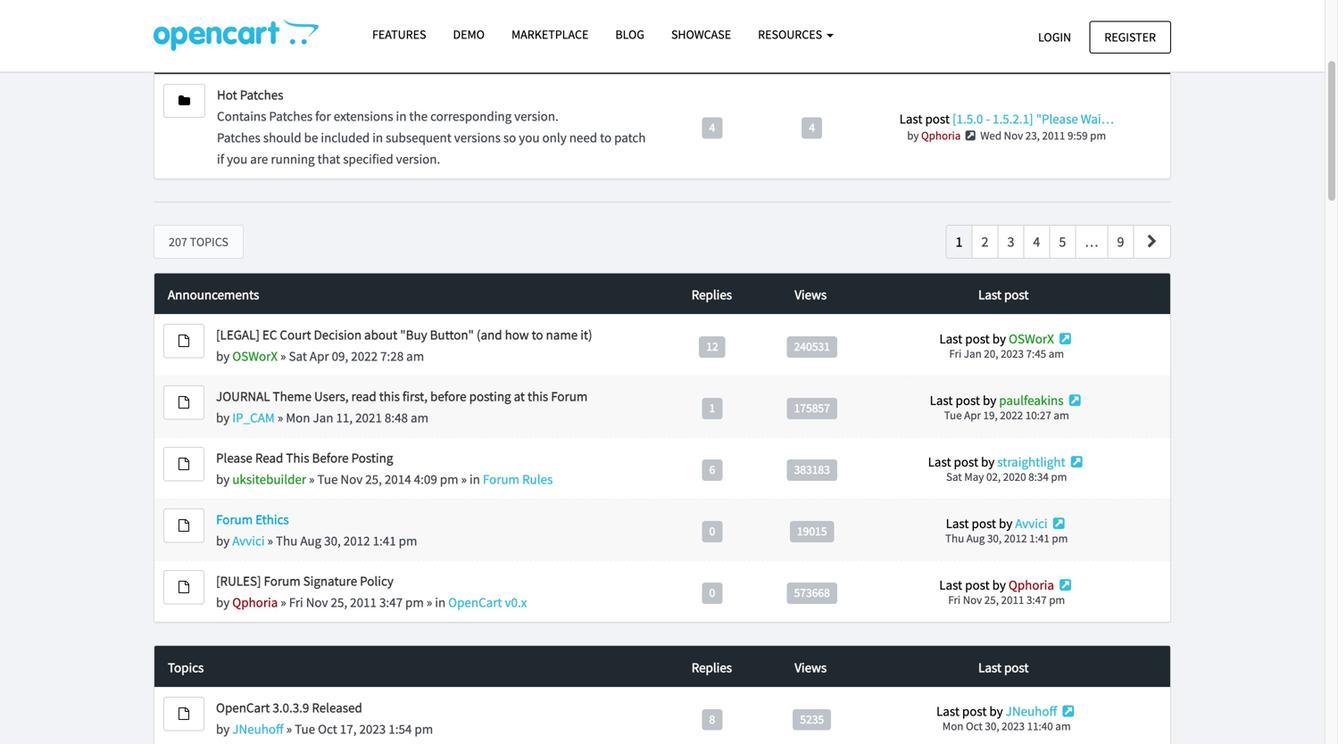 Task type: describe. For each thing, give the bounding box(es) containing it.
tue inside please read this before posting by uksitebuilder » tue nov 25, 2014 4:09 pm » in forum rules
[[317, 471, 338, 488]]

0 horizontal spatial 1
[[709, 401, 715, 416]]

forum inside [rules] forum signature policy by qphoria » fri nov 25, 2011 3:47 pm » in opencart v0.x
[[264, 573, 301, 590]]

last post for jneuhoff
[[979, 659, 1029, 676]]

[legal]
[[216, 327, 260, 343]]

chevron right image
[[1143, 235, 1162, 249]]

replies for [legal] ec court decision about "buy button" (and how to name it) by osworx » sat apr 09, 2022 7:28 am
[[692, 286, 732, 303]]

fri jan 20, 2023 7:45 am
[[950, 346, 1064, 361]]

last for straightlight
[[928, 453, 951, 470]]

5235
[[800, 712, 824, 727]]

9:59
[[1068, 128, 1088, 143]]

jneuhoff link for by
[[232, 721, 284, 738]]

post for jneuhoff
[[963, 703, 987, 720]]

am for last post by osworx
[[1049, 346, 1064, 361]]

2020
[[1003, 470, 1027, 484]]

qphoria link for last post by qphoria
[[1009, 577, 1055, 594]]

19,
[[984, 408, 998, 423]]

post for avvici
[[972, 515, 997, 532]]

go to last post image for last post by jneuhoff
[[1060, 705, 1077, 718]]

showcase
[[671, 26, 731, 42]]

8:34
[[1029, 470, 1049, 484]]

resources
[[758, 26, 825, 42]]

175857
[[794, 401, 830, 416]]

» down [rules] forum signature policy link
[[281, 594, 286, 611]]

extensions
[[334, 107, 393, 124]]

1 file o image from the top
[[179, 335, 189, 348]]

1 horizontal spatial 3:47
[[1027, 593, 1047, 608]]

qphoria inside [rules] forum signature policy by qphoria » fri nov 25, 2011 3:47 pm » in opencart v0.x
[[232, 594, 278, 611]]

for
[[315, 107, 331, 124]]

2 horizontal spatial qphoria
[[1009, 577, 1055, 594]]

3:47 inside [rules] forum signature policy by qphoria » fri nov 25, 2011 3:47 pm » in opencart v0.x
[[379, 594, 403, 611]]

last post by qphoria
[[940, 577, 1055, 594]]

1 horizontal spatial 1:41
[[1030, 531, 1050, 546]]

pm inside [rules] forum signature policy by qphoria » fri nov 25, 2011 3:47 pm » in opencart v0.x
[[405, 594, 424, 611]]

opencart 3.0.3.9 released link
[[216, 700, 362, 717]]

09,
[[332, 348, 348, 365]]

» right the 4:09 on the bottom left of page
[[461, 471, 467, 488]]

forum rules link
[[483, 471, 553, 488]]

2011 for 3:47
[[1001, 593, 1025, 608]]

straightlight link
[[998, 453, 1066, 470]]

pm inside opencart 3.0.3.9 released by jneuhoff » tue oct 17, 2023 1:54 pm
[[415, 721, 433, 738]]

2023 for jneuhoff
[[1002, 719, 1025, 734]]

last post [1.5.0 - 1.5.2.1] "please wai…
[[900, 110, 1114, 127]]

aug inside forum ethics by avvici » thu aug 30, 2012 1:41 pm
[[300, 533, 322, 550]]

forum ethics link
[[216, 511, 289, 528]]

nov inside please read this before posting by uksitebuilder » tue nov 25, 2014 4:09 pm » in forum rules
[[341, 471, 363, 488]]

views for last post by jneuhoff
[[795, 659, 827, 676]]

2021
[[355, 410, 382, 427]]

go to last post image
[[1057, 332, 1074, 345]]

11,
[[336, 410, 353, 427]]

policy
[[360, 573, 394, 590]]

1 vertical spatial sat
[[947, 470, 962, 484]]

forum inside please read this before posting by uksitebuilder » tue nov 25, 2014 4:09 pm » in forum rules
[[483, 471, 520, 488]]

post up last post by osworx
[[1005, 286, 1029, 303]]

at
[[514, 388, 525, 405]]

blog
[[616, 26, 645, 42]]

patch
[[614, 129, 646, 146]]

jan inside journal theme users, read this first, before posting at this forum by ip_cam » mon jan 11, 2021 8:48 am
[[313, 410, 333, 427]]

hot patches image
[[179, 95, 190, 107]]

[rules]
[[216, 573, 261, 590]]

1 this from the left
[[379, 388, 400, 405]]

demo link
[[440, 19, 498, 50]]

avvici for forum ethics by avvici » thu aug 30, 2012 1:41 pm
[[232, 533, 265, 550]]

by inside forum ethics by avvici » thu aug 30, 2012 1:41 pm
[[216, 533, 230, 550]]

need
[[569, 129, 598, 146]]

features
[[372, 26, 426, 42]]

read
[[255, 450, 283, 467]]

in left the the
[[396, 107, 407, 124]]

» down please read this before posting link
[[309, 471, 315, 488]]

opencart v0.x link
[[448, 594, 527, 611]]

2023 for osworx
[[1001, 346, 1024, 361]]

last for [1.5.0 - 1.5.2.1] "please wai…
[[900, 110, 923, 127]]

mon inside journal theme users, read this first, before posting at this forum by ip_cam » mon jan 11, 2021 8:48 am
[[286, 410, 310, 427]]

wed nov 23, 2011 9:59 pm
[[981, 128, 1107, 143]]

0 vertical spatial jneuhoff
[[1006, 703, 1057, 720]]

last post by straightlight
[[928, 453, 1066, 470]]

in up specified
[[373, 129, 383, 146]]

3.0.3.9
[[273, 700, 309, 717]]

240531
[[794, 339, 830, 354]]

1 vertical spatial apr
[[965, 408, 981, 423]]

theme
[[273, 388, 312, 405]]

last post by paulfeakins
[[930, 392, 1064, 409]]

forum up hot patches icon
[[168, 46, 205, 63]]

1:41 inside forum ethics by avvici » thu aug 30, 2012 1:41 pm
[[373, 533, 396, 550]]

last for avvici
[[946, 515, 969, 532]]

» left opencart v0.x link
[[427, 594, 432, 611]]

to inside the [legal] ec court decision about "buy button" (and how to name it) by osworx » sat apr 09, 2022 7:28 am
[[532, 327, 543, 343]]

20,
[[984, 346, 999, 361]]

nov down thu aug 30, 2012 1:41 pm
[[963, 593, 982, 608]]

osworx inside the [legal] ec court decision about "buy button" (and how to name it) by osworx » sat apr 09, 2022 7:28 am
[[232, 348, 278, 365]]

first,
[[403, 388, 428, 405]]

please read this before posting link
[[216, 450, 393, 467]]

5
[[1059, 233, 1066, 251]]

by inside [rules] forum signature policy by qphoria » fri nov 25, 2011 3:47 pm » in opencart v0.x
[[216, 594, 230, 611]]

be
[[304, 129, 318, 146]]

register
[[1105, 29, 1156, 45]]

0 vertical spatial osworx
[[1009, 330, 1054, 347]]

post for paulfeakins
[[956, 392, 980, 409]]

2022 inside the [legal] ec court decision about "buy button" (and how to name it) by osworx » sat apr 09, 2022 7:28 am
[[351, 348, 378, 365]]

8:48
[[385, 410, 408, 427]]

2 vertical spatial patches
[[217, 129, 261, 146]]

0 vertical spatial jan
[[964, 346, 982, 361]]

ip_cam link
[[232, 410, 275, 427]]

by left 7:45
[[993, 330, 1006, 347]]

hot
[[217, 86, 237, 103]]

avvici link for by
[[232, 533, 265, 550]]

7:45
[[1026, 346, 1047, 361]]

view the latest post image
[[963, 130, 978, 141]]

go to last post image for last post by paulfeakins
[[1067, 394, 1084, 407]]

marketplace
[[512, 26, 589, 42]]

mon oct 30, 2023 11:40 am
[[943, 719, 1071, 734]]

am inside the [legal] ec court decision about "buy button" (and how to name it) by osworx » sat apr 09, 2022 7:28 am
[[406, 348, 424, 365]]

4 button
[[1024, 225, 1050, 259]]

17,
[[340, 721, 357, 738]]

ethics
[[255, 511, 289, 528]]

the
[[409, 107, 428, 124]]

journal theme users, read this first, before posting at this forum link
[[216, 388, 588, 405]]

contains
[[217, 107, 266, 124]]

last for jneuhoff
[[937, 703, 960, 720]]

am for last post by paulfeakins
[[1054, 408, 1070, 423]]

in inside [rules] forum signature policy by qphoria » fri nov 25, 2011 3:47 pm » in opencart v0.x
[[435, 594, 446, 611]]

2
[[982, 233, 989, 251]]

last post by osworx
[[940, 330, 1054, 347]]

2 horizontal spatial 25,
[[985, 593, 999, 608]]

30, for » thu aug 30, 2012 1:41 pm
[[988, 531, 1002, 546]]

02,
[[987, 470, 1001, 484]]

jneuhoff link for last post by
[[1006, 703, 1057, 720]]

[legal] ec court decision about "buy button" (and how to name it) by osworx » sat apr 09, 2022 7:28 am
[[216, 327, 592, 365]]

ec
[[262, 327, 277, 343]]

by left 11:40
[[990, 703, 1003, 720]]

1 file o image from the top
[[179, 397, 189, 409]]

tue apr 19, 2022 10:27 am
[[944, 408, 1070, 423]]

» inside the [legal] ec court decision about "buy button" (and how to name it) by osworx » sat apr 09, 2022 7:28 am
[[280, 348, 286, 365]]

by inside the [legal] ec court decision about "buy button" (and how to name it) by osworx » sat apr 09, 2022 7:28 am
[[216, 348, 230, 365]]

register link
[[1090, 21, 1172, 53]]

0 vertical spatial qphoria
[[922, 128, 961, 143]]

2 vertical spatial qphoria link
[[232, 594, 278, 611]]

nov inside [rules] forum signature policy by qphoria » fri nov 25, 2011 3:47 pm » in opencart v0.x
[[306, 594, 328, 611]]

1 vertical spatial mon
[[943, 719, 964, 734]]

uksitebuilder
[[232, 471, 306, 488]]

2012 inside forum ethics by avvici » thu aug 30, 2012 1:41 pm
[[344, 533, 370, 550]]

by down thu aug 30, 2012 1:41 pm
[[993, 577, 1006, 594]]

paulfeakins link
[[999, 392, 1064, 409]]

0 horizontal spatial 4
[[709, 120, 715, 135]]

post for qphoria
[[965, 577, 990, 594]]

v0.x
[[505, 594, 527, 611]]

0 vertical spatial version.
[[514, 107, 559, 124]]

2011 for 9:59
[[1043, 128, 1066, 143]]

posting
[[351, 450, 393, 467]]

» inside forum ethics by avvici » thu aug 30, 2012 1:41 pm
[[267, 533, 273, 550]]

last for osworx
[[940, 330, 963, 347]]

3 button
[[998, 225, 1025, 259]]

1:54
[[389, 721, 412, 738]]

by left view the latest post image
[[907, 128, 919, 143]]

running
[[271, 150, 315, 167]]

30, inside forum ethics by avvici » thu aug 30, 2012 1:41 pm
[[324, 533, 341, 550]]

pm right "last post by avvici"
[[1052, 531, 1068, 546]]

fri inside [rules] forum signature policy by qphoria » fri nov 25, 2011 3:47 pm » in opencart v0.x
[[289, 594, 303, 611]]

in inside please read this before posting by uksitebuilder » tue nov 25, 2014 4:09 pm » in forum rules
[[470, 471, 480, 488]]

file o image for opencart 3.0.3.9 released by jneuhoff » tue oct 17, 2023 1:54 pm
[[179, 708, 189, 721]]

topics
[[168, 659, 204, 676]]

views for last post by osworx
[[795, 286, 827, 303]]

10:27
[[1026, 408, 1052, 423]]

25, inside [rules] forum signature policy by qphoria » fri nov 25, 2011 3:47 pm » in opencart v0.x
[[331, 594, 347, 611]]

apr inside the [legal] ec court decision about "buy button" (and how to name it) by osworx » sat apr 09, 2022 7:28 am
[[310, 348, 329, 365]]

qphoria link for wed nov 23, 2011 9:59 pm
[[922, 128, 961, 143]]

showcase link
[[658, 19, 745, 50]]

-
[[986, 110, 990, 127]]

pm down 'wai…'
[[1090, 128, 1107, 143]]



Task type: vqa. For each thing, say whether or not it's contained in the screenshot.
"issuing"
no



Task type: locate. For each thing, give the bounding box(es) containing it.
0 for last post by avvici
[[709, 524, 715, 539]]

last for qphoria
[[940, 577, 963, 594]]

2022 right 09,
[[351, 348, 378, 365]]

0 horizontal spatial 2012
[[344, 533, 370, 550]]

0 vertical spatial 1
[[956, 233, 963, 251]]

1 horizontal spatial you
[[519, 129, 540, 146]]

0 vertical spatial opencart
[[448, 594, 502, 611]]

by left the paulfeakins
[[983, 392, 997, 409]]

please read this before posting by uksitebuilder » tue nov 25, 2014 4:09 pm » in forum rules
[[216, 450, 553, 488]]

file o image for [rules] forum signature policy by qphoria » fri nov 25, 2011 3:47 pm » in opencart v0.x
[[179, 581, 189, 594]]

go to last post image right straightlight
[[1068, 455, 1086, 469]]

am right 11:40
[[1056, 719, 1071, 734]]

oct inside opencart 3.0.3.9 released by jneuhoff » tue oct 17, 2023 1:54 pm
[[318, 721, 337, 738]]

am for last post by jneuhoff
[[1056, 719, 1071, 734]]

file o image for please read this before posting by uksitebuilder » tue nov 25, 2014 4:09 pm » in forum rules
[[179, 458, 189, 471]]

2011 down "please
[[1043, 128, 1066, 143]]

0 vertical spatial sat
[[289, 348, 307, 365]]

2 0 from the top
[[709, 586, 715, 601]]

» inside opencart 3.0.3.9 released by jneuhoff » tue oct 17, 2023 1:54 pm
[[286, 721, 292, 738]]

2 horizontal spatial tue
[[944, 408, 962, 423]]

last post
[[979, 286, 1029, 303], [979, 659, 1029, 676]]

25, down thu aug 30, 2012 1:41 pm
[[985, 593, 999, 608]]

0 vertical spatial replies
[[692, 286, 732, 303]]

post for straightlight
[[954, 453, 979, 470]]

8
[[709, 712, 715, 727]]

25, down signature
[[331, 594, 347, 611]]

go to last post image for last post by qphoria
[[1057, 579, 1074, 592]]

…
[[1085, 233, 1099, 251]]

qphoria link
[[922, 128, 961, 143], [1009, 577, 1055, 594], [232, 594, 278, 611]]

file o image left journal on the left
[[179, 397, 189, 409]]

2012
[[1004, 531, 1027, 546], [344, 533, 370, 550]]

specified
[[343, 150, 393, 167]]

replies up 8
[[692, 659, 732, 676]]

avvici inside forum ethics by avvici » thu aug 30, 2012 1:41 pm
[[232, 533, 265, 550]]

0 horizontal spatial opencart
[[216, 700, 270, 717]]

1 horizontal spatial apr
[[965, 408, 981, 423]]

thu down ethics
[[276, 533, 298, 550]]

last for paulfeakins
[[930, 392, 953, 409]]

1 vertical spatial version.
[[396, 150, 440, 167]]

0 vertical spatial osworx link
[[1009, 330, 1054, 347]]

9
[[1118, 233, 1125, 251]]

go to last post image for last post by straightlight
[[1068, 455, 1086, 469]]

uksitebuilder link
[[232, 471, 306, 488]]

1 vertical spatial replies
[[692, 659, 732, 676]]

0 vertical spatial mon
[[286, 410, 310, 427]]

1 vertical spatial patches
[[269, 107, 313, 124]]

1 horizontal spatial 25,
[[365, 471, 382, 488]]

nov
[[1004, 128, 1023, 143], [341, 471, 363, 488], [963, 593, 982, 608], [306, 594, 328, 611]]

4
[[709, 120, 715, 135], [809, 120, 815, 135], [1034, 233, 1041, 251]]

1 vertical spatial osworx
[[232, 348, 278, 365]]

jneuhoff inside opencart 3.0.3.9 released by jneuhoff » tue oct 17, 2023 1:54 pm
[[232, 721, 284, 738]]

2023 right 20,
[[1001, 346, 1024, 361]]

2 button
[[972, 225, 999, 259]]

fri down [rules] forum signature policy link
[[289, 594, 303, 611]]

0 horizontal spatial 2011
[[350, 594, 377, 611]]

5 button
[[1050, 225, 1076, 259]]

1 vertical spatial to
[[532, 327, 543, 343]]

nov down [rules] forum signature policy link
[[306, 594, 328, 611]]

marketplace link
[[498, 19, 602, 50]]

1 vertical spatial views
[[795, 659, 827, 676]]

oct left 11:40
[[966, 719, 983, 734]]

post for [1.5.0 - 1.5.2.1] "please wai…
[[926, 110, 950, 127]]

1 horizontal spatial tue
[[317, 471, 338, 488]]

2023 inside opencart 3.0.3.9 released by jneuhoff » tue oct 17, 2023 1:54 pm
[[359, 721, 386, 738]]

12
[[707, 339, 718, 354]]

1 vertical spatial jneuhoff link
[[232, 721, 284, 738]]

0 vertical spatial 2022
[[351, 348, 378, 365]]

0 horizontal spatial avvici
[[232, 533, 265, 550]]

decision
[[314, 327, 362, 343]]

1 left 2 "button"
[[956, 233, 963, 251]]

login link
[[1023, 21, 1087, 53]]

0 horizontal spatial 1:41
[[373, 533, 396, 550]]

1 vertical spatial 1
[[709, 401, 715, 416]]

am inside journal theme users, read this first, before posting at this forum by ip_cam » mon jan 11, 2021 8:48 am
[[411, 410, 429, 427]]

1
[[956, 233, 963, 251], [709, 401, 715, 416]]

jan left the 11,
[[313, 410, 333, 427]]

pm down 2014
[[399, 533, 417, 550]]

by left 2020
[[981, 453, 995, 470]]

1 views from the top
[[795, 286, 827, 303]]

1 up 6
[[709, 401, 715, 416]]

if
[[217, 150, 224, 167]]

sat left may
[[947, 470, 962, 484]]

1 vertical spatial 2022
[[1000, 408, 1023, 423]]

rules
[[522, 471, 553, 488]]

1 horizontal spatial 2012
[[1004, 531, 1027, 546]]

0 horizontal spatial thu
[[276, 533, 298, 550]]

pm right the 4:09 on the bottom left of page
[[440, 471, 459, 488]]

qphoria link down thu aug 30, 2012 1:41 pm
[[1009, 577, 1055, 594]]

3 file o image from the top
[[179, 581, 189, 594]]

post up 'last post by jneuhoff' on the bottom right
[[1005, 659, 1029, 676]]

go to last post image for last post by avvici
[[1051, 517, 1068, 530]]

tue
[[944, 408, 962, 423], [317, 471, 338, 488], [295, 721, 315, 738]]

last post for osworx
[[979, 286, 1029, 303]]

version. up only at the left of the page
[[514, 107, 559, 124]]

1 vertical spatial avvici
[[232, 533, 265, 550]]

am right 10:27
[[1054, 408, 1070, 423]]

oct left 17,
[[318, 721, 337, 738]]

by down opencart 3.0.3.9 released link
[[216, 721, 230, 738]]

thu aug 30, 2012 1:41 pm
[[946, 531, 1068, 546]]

are
[[250, 150, 268, 167]]

file o image left [rules]
[[179, 581, 189, 594]]

avvici link for last post by
[[1016, 515, 1048, 532]]

"please
[[1036, 110, 1079, 127]]

pm right 1:54
[[415, 721, 433, 738]]

1 horizontal spatial oct
[[966, 719, 983, 734]]

0 vertical spatial last post
[[979, 286, 1029, 303]]

am down "buy
[[406, 348, 424, 365]]

0 horizontal spatial 25,
[[331, 594, 347, 611]]

1 vertical spatial tue
[[317, 471, 338, 488]]

qphoria down thu aug 30, 2012 1:41 pm
[[1009, 577, 1055, 594]]

» inside journal theme users, read this first, before posting at this forum by ip_cam » mon jan 11, 2021 8:48 am
[[278, 410, 283, 427]]

thu inside forum ethics by avvici » thu aug 30, 2012 1:41 pm
[[276, 533, 298, 550]]

so
[[504, 129, 516, 146]]

sat inside the [legal] ec court decision about "buy button" (and how to name it) by osworx » sat apr 09, 2022 7:28 am
[[289, 348, 307, 365]]

by inside please read this before posting by uksitebuilder » tue nov 25, 2014 4:09 pm » in forum rules
[[216, 471, 230, 488]]

this right at
[[528, 388, 548, 405]]

1 replies from the top
[[692, 286, 732, 303]]

signature
[[303, 573, 357, 590]]

1 horizontal spatial mon
[[943, 719, 964, 734]]

2011 down 'policy'
[[350, 594, 377, 611]]

post
[[926, 110, 950, 127], [1005, 286, 1029, 303], [966, 330, 990, 347], [956, 392, 980, 409], [954, 453, 979, 470], [972, 515, 997, 532], [965, 577, 990, 594], [1005, 659, 1029, 676], [963, 703, 987, 720]]

2 vertical spatial tue
[[295, 721, 315, 738]]

patches up should
[[269, 107, 313, 124]]

1:41
[[1030, 531, 1050, 546], [373, 533, 396, 550]]

demo
[[453, 26, 485, 42]]

versions
[[454, 129, 501, 146]]

announcements
[[168, 286, 259, 303]]

post for osworx
[[966, 330, 990, 347]]

1 horizontal spatial jneuhoff link
[[1006, 703, 1057, 720]]

0 horizontal spatial osworx link
[[232, 348, 278, 365]]

3
[[1008, 233, 1015, 251]]

1 horizontal spatial qphoria link
[[922, 128, 961, 143]]

2012 up last post by qphoria
[[1004, 531, 1027, 546]]

pm right 8:34
[[1051, 470, 1067, 484]]

0 vertical spatial avvici link
[[1016, 515, 1048, 532]]

» down court
[[280, 348, 286, 365]]

journal theme users, read this first, before posting at this forum by ip_cam » mon jan 11, 2021 8:48 am
[[216, 388, 588, 427]]

1 horizontal spatial 4
[[809, 120, 815, 135]]

3:47 down thu aug 30, 2012 1:41 pm
[[1027, 593, 1047, 608]]

fri for last post by qphoria
[[949, 593, 961, 608]]

osworx link for by
[[232, 348, 278, 365]]

go to last post image
[[1067, 394, 1084, 407], [1068, 455, 1086, 469], [1051, 517, 1068, 530], [1057, 579, 1074, 592], [1060, 705, 1077, 718]]

0 vertical spatial patches
[[240, 86, 284, 103]]

0 vertical spatial file o image
[[179, 335, 189, 348]]

mon down theme
[[286, 410, 310, 427]]

7:28
[[380, 348, 404, 365]]

1 vertical spatial opencart
[[216, 700, 270, 717]]

thu up last post by qphoria
[[946, 531, 965, 546]]

2 horizontal spatial 2011
[[1043, 128, 1066, 143]]

that
[[318, 150, 340, 167]]

osworx left go to last post image at right
[[1009, 330, 1054, 347]]

1 horizontal spatial aug
[[967, 531, 985, 546]]

2 replies from the top
[[692, 659, 732, 676]]

1 horizontal spatial avvici
[[1016, 515, 1048, 532]]

1 horizontal spatial thu
[[946, 531, 965, 546]]

read
[[351, 388, 377, 405]]

by qphoria
[[907, 128, 961, 143]]

0 vertical spatial you
[[519, 129, 540, 146]]

[rules] forum signature policy by qphoria » fri nov 25, 2011 3:47 pm » in opencart v0.x
[[216, 573, 527, 611]]

jan left 20,
[[964, 346, 982, 361]]

it)
[[581, 327, 592, 343]]

aug up [rules] forum signature policy link
[[300, 533, 322, 550]]

25, down the posting
[[365, 471, 382, 488]]

"buy
[[400, 327, 427, 343]]

this
[[286, 450, 309, 467]]

2023 right 17,
[[359, 721, 386, 738]]

2 file o image from the top
[[179, 458, 189, 471]]

go to last post image right paulfeakins 'link'
[[1067, 394, 1084, 407]]

apr
[[310, 348, 329, 365], [965, 408, 981, 423]]

post left 19, at the bottom right
[[956, 392, 980, 409]]

osworx link left go to last post image at right
[[1009, 330, 1054, 347]]

pm inside please read this before posting by uksitebuilder » tue nov 25, 2014 4:09 pm » in forum rules
[[440, 471, 459, 488]]

2 horizontal spatial qphoria link
[[1009, 577, 1055, 594]]

about
[[364, 327, 398, 343]]

30, up signature
[[324, 533, 341, 550]]

replies up 12 on the top right
[[692, 286, 732, 303]]

1 vertical spatial osworx link
[[232, 348, 278, 365]]

aug
[[967, 531, 985, 546], [300, 533, 322, 550]]

0 horizontal spatial you
[[227, 150, 248, 167]]

30, for » tue oct 17, 2023 1:54 pm
[[985, 719, 1000, 734]]

aug up last post by qphoria
[[967, 531, 985, 546]]

by inside journal theme users, read this first, before posting at this forum by ip_cam » mon jan 11, 2021 8:48 am
[[216, 410, 230, 427]]

file o image left [legal]
[[179, 335, 189, 348]]

0 horizontal spatial apr
[[310, 348, 329, 365]]

2 file o image from the top
[[179, 520, 189, 532]]

1 horizontal spatial avvici link
[[1016, 515, 1048, 532]]

opencart inside [rules] forum signature policy by qphoria » fri nov 25, 2011 3:47 pm » in opencart v0.x
[[448, 594, 502, 611]]

0 vertical spatial qphoria link
[[922, 128, 961, 143]]

forum inside forum ethics by avvici » thu aug 30, 2012 1:41 pm
[[216, 511, 253, 528]]

0 for last post by qphoria
[[709, 586, 715, 601]]

0 horizontal spatial oct
[[318, 721, 337, 738]]

2022
[[351, 348, 378, 365], [1000, 408, 1023, 423]]

only
[[543, 129, 567, 146]]

wed
[[981, 128, 1002, 143]]

0 vertical spatial apr
[[310, 348, 329, 365]]

2023 left 11:40
[[1002, 719, 1025, 734]]

wai…
[[1081, 110, 1114, 127]]

ip_cam
[[232, 410, 275, 427]]

tue down 3.0.3.9
[[295, 721, 315, 738]]

9 button
[[1108, 225, 1134, 259]]

30,
[[988, 531, 1002, 546], [324, 533, 341, 550], [985, 719, 1000, 734]]

by down sat may 02, 2020 8:34 pm in the bottom right of the page
[[999, 515, 1013, 532]]

0 horizontal spatial to
[[532, 327, 543, 343]]

before
[[312, 450, 349, 467]]

last post by avvici
[[946, 515, 1048, 532]]

opencart left v0.x
[[448, 594, 502, 611]]

2 this from the left
[[528, 388, 548, 405]]

1 vertical spatial qphoria
[[1009, 577, 1055, 594]]

forum right at
[[551, 388, 588, 405]]

25,
[[365, 471, 382, 488], [985, 593, 999, 608], [331, 594, 347, 611]]

osworx link down ec
[[232, 348, 278, 365]]

you right so
[[519, 129, 540, 146]]

osworx link for last post by
[[1009, 330, 1054, 347]]

views up 240531
[[795, 286, 827, 303]]

1 horizontal spatial this
[[528, 388, 548, 405]]

in left opencart v0.x link
[[435, 594, 446, 611]]

6
[[709, 462, 715, 478]]

forum right [rules]
[[264, 573, 301, 590]]

file o image
[[179, 335, 189, 348], [179, 520, 189, 532]]

to right how at left
[[532, 327, 543, 343]]

mon left 11:40
[[943, 719, 964, 734]]

[rules] forum signature policy link
[[216, 573, 394, 590]]

0 horizontal spatial version.
[[396, 150, 440, 167]]

opencart inside opencart 3.0.3.9 released by jneuhoff » tue oct 17, 2023 1:54 pm
[[216, 700, 270, 717]]

1 last post from the top
[[979, 286, 1029, 303]]

0 vertical spatial tue
[[944, 408, 962, 423]]

patches down contains
[[217, 129, 261, 146]]

this
[[379, 388, 400, 405], [528, 388, 548, 405]]

file o image down topics
[[179, 708, 189, 721]]

tue inside opencart 3.0.3.9 released by jneuhoff » tue oct 17, 2023 1:54 pm
[[295, 721, 315, 738]]

opencart left 3.0.3.9
[[216, 700, 270, 717]]

0 horizontal spatial 3:47
[[379, 594, 403, 611]]

0 horizontal spatial tue
[[295, 721, 315, 738]]

1 horizontal spatial qphoria
[[922, 128, 961, 143]]

1 0 from the top
[[709, 524, 715, 539]]

fri for last post by osworx
[[950, 346, 962, 361]]

2011 inside [rules] forum signature policy by qphoria » fri nov 25, 2011 3:47 pm » in opencart v0.x
[[350, 594, 377, 611]]

0 vertical spatial to
[[600, 129, 612, 146]]

nov down the posting
[[341, 471, 363, 488]]

nov down the 1.5.2.1]
[[1004, 128, 1023, 143]]

1:41 up 'policy'
[[373, 533, 396, 550]]

version.
[[514, 107, 559, 124], [396, 150, 440, 167]]

1 vertical spatial jan
[[313, 410, 333, 427]]

0 vertical spatial jneuhoff link
[[1006, 703, 1057, 720]]

2022 right 19, at the bottom right
[[1000, 408, 1023, 423]]

file o image
[[179, 397, 189, 409], [179, 458, 189, 471], [179, 581, 189, 594], [179, 708, 189, 721]]

25, inside please read this before posting by uksitebuilder » tue nov 25, 2014 4:09 pm » in forum rules
[[365, 471, 382, 488]]

osworx down ec
[[232, 348, 278, 365]]

0 horizontal spatial aug
[[300, 533, 322, 550]]

1 horizontal spatial 2022
[[1000, 408, 1023, 423]]

replies
[[692, 286, 732, 303], [692, 659, 732, 676]]

4 inside button
[[1034, 233, 1041, 251]]

0 horizontal spatial osworx
[[232, 348, 278, 365]]

1 horizontal spatial sat
[[947, 470, 962, 484]]

1 vertical spatial qphoria link
[[1009, 577, 1055, 594]]

posting
[[469, 388, 511, 405]]

[1.5.0 - 1.5.2.1] "please wai… link
[[953, 110, 1114, 127]]

patches up contains
[[240, 86, 284, 103]]

button"
[[430, 327, 474, 343]]

should
[[263, 129, 302, 146]]

pm down thu aug 30, 2012 1:41 pm
[[1049, 593, 1065, 608]]

2 horizontal spatial 4
[[1034, 233, 1041, 251]]

post left 11:40
[[963, 703, 987, 720]]

avvici down 8:34
[[1016, 515, 1048, 532]]

1 horizontal spatial 2011
[[1001, 593, 1025, 608]]

0 horizontal spatial this
[[379, 388, 400, 405]]

forum left ethics
[[216, 511, 253, 528]]

by down journal on the left
[[216, 410, 230, 427]]

2 views from the top
[[795, 659, 827, 676]]

4 file o image from the top
[[179, 708, 189, 721]]

0 vertical spatial views
[[795, 286, 827, 303]]

pm left opencart v0.x link
[[405, 594, 424, 611]]

1 horizontal spatial version.
[[514, 107, 559, 124]]

2 last post from the top
[[979, 659, 1029, 676]]

0 horizontal spatial mon
[[286, 410, 310, 427]]

straightlight
[[998, 453, 1066, 470]]

replies for opencart 3.0.3.9 released by jneuhoff » tue oct 17, 2023 1:54 pm
[[692, 659, 732, 676]]

post left 02,
[[954, 453, 979, 470]]

last post by jneuhoff
[[937, 703, 1057, 720]]

pm inside forum ethics by avvici » thu aug 30, 2012 1:41 pm
[[399, 533, 417, 550]]

forum left rules
[[483, 471, 520, 488]]

subsequent
[[386, 129, 452, 146]]

you
[[519, 129, 540, 146], [227, 150, 248, 167]]

1 horizontal spatial jan
[[964, 346, 982, 361]]

hot patches link
[[217, 86, 284, 103]]

0 horizontal spatial jan
[[313, 410, 333, 427]]

2011
[[1043, 128, 1066, 143], [1001, 593, 1025, 608], [350, 594, 377, 611]]

post down thu aug 30, 2012 1:41 pm
[[965, 577, 990, 594]]

» down ethics
[[267, 533, 273, 550]]

forum
[[168, 46, 205, 63], [551, 388, 588, 405], [483, 471, 520, 488], [216, 511, 253, 528], [264, 573, 301, 590]]

1 horizontal spatial 1
[[956, 233, 963, 251]]

in left forum rules link
[[470, 471, 480, 488]]

go to last post image up the fri nov 25, 2011 3:47 pm
[[1057, 579, 1074, 592]]

2023
[[1001, 346, 1024, 361], [1002, 719, 1025, 734], [359, 721, 386, 738]]

to inside hot patches contains patches for extensions in the corresponding version. patches should be included in subsequent versions so you only need to patch if you are running that specified version.
[[600, 129, 612, 146]]

1 vertical spatial you
[[227, 150, 248, 167]]

2014
[[385, 471, 411, 488]]

30, up last post by qphoria
[[988, 531, 1002, 546]]

how
[[505, 327, 529, 343]]

1 horizontal spatial osworx
[[1009, 330, 1054, 347]]

avvici for last post by avvici
[[1016, 515, 1048, 532]]

thu
[[946, 531, 965, 546], [276, 533, 298, 550]]

last post up last post by osworx
[[979, 286, 1029, 303]]

by inside opencart 3.0.3.9 released by jneuhoff » tue oct 17, 2023 1:54 pm
[[216, 721, 230, 738]]

by down [legal]
[[216, 348, 230, 365]]

forum inside journal theme users, read this first, before posting at this forum by ip_cam » mon jan 11, 2021 8:48 am
[[551, 388, 588, 405]]

1:41 down 8:34
[[1030, 531, 1050, 546]]

tue left 19, at the bottom right
[[944, 408, 962, 423]]

1 horizontal spatial to
[[600, 129, 612, 146]]

corresponding
[[430, 107, 512, 124]]

avvici link
[[1016, 515, 1048, 532], [232, 533, 265, 550]]

included
[[321, 129, 370, 146]]

2 vertical spatial qphoria
[[232, 594, 278, 611]]

23,
[[1026, 128, 1040, 143]]

post down 02,
[[972, 515, 997, 532]]

1 horizontal spatial jneuhoff
[[1006, 703, 1057, 720]]

post up by qphoria
[[926, 110, 950, 127]]



